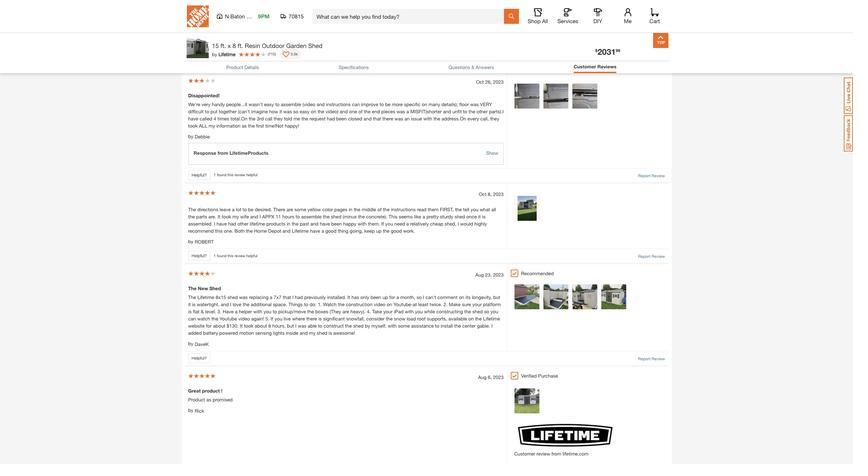 Task type: describe. For each thing, give the bounding box(es) containing it.
are inside the directions leave a lot to be desired. there are some yellow color pages in the middle of the instructions read them first, the tell you what all the parts are. it took my wife and i appx 11 hours to assemble the shed (minus the concrete). this seems like a pretty sturdy shed once it is assembled. i have had other lifetime products in the past and have been happy with them. if you need a relatively cheap shed, i would highly recommend this one. both the home depot and lifetime have a good thing going, keep up the good work.
[[287, 207, 293, 212]]

other inside disappointed! we're very handy people...it wasn't easy to assemble (video and instructions can improve to be more specific on many details); floor was very difficult to put together (can't imagine how it was so easy on the video) and one of the end pieces was a misfit(shorter and unfit to the other parts).i have called 4 times total.on the 3rd call they told me the request had been closed and that there was an issue with the address.on every call, they took all my information as the first time!not happy!
[[477, 109, 488, 114]]

with inside disappointed! we're very handy people...it wasn't easy to assemble (video and instructions can improve to be more specific on many details); floor was very difficult to put together (can't imagine how it was so easy on the video) and one of the end pieces was a misfit(shorter and unfit to the other parts).i have called 4 times total.on the 3rd call they told me the request had been closed and that there was an issue with the address.on every call, they took all my information as the first time!not happy!
[[424, 116, 432, 121]]

all
[[199, 123, 207, 129]]

the right me
[[302, 116, 308, 121]]

report for aug 23, 2023
[[638, 357, 651, 362]]

and up work..
[[358, 5, 366, 11]]

now
[[287, 0, 296, 4]]

parts down the bought
[[188, 5, 199, 11]]

and up also
[[381, 5, 389, 11]]

and up lifetime
[[250, 214, 258, 220]]

and right 'closed'
[[364, 116, 372, 121]]

1 make from the left
[[294, 12, 306, 18]]

to down floor
[[463, 109, 468, 114]]

total.on
[[231, 116, 248, 121]]

1 for the directions leave a lot to be desired. there are some yellow color pages in the middle of the instructions read them first, the tell you what all the parts are. it took my wife and i appx 11 hours to assemble the shed (minus the concrete). this seems like a pretty sturdy shed once it is assembled. i have had other lifetime products in the past and have been happy with them. if you need a relatively cheap shed, i would highly recommend this one. both the home depot and lifetime have a good thing going, keep up the good work.
[[214, 254, 216, 258]]

0 vertical spatial through
[[476, 5, 492, 11]]

you up roof at the bottom of the page
[[415, 309, 423, 315]]

is inside the directions leave a lot to be desired. there are some yellow color pages in the middle of the instructions read them first, the tell you what all the parts are. it took my wife and i appx 11 hours to assemble the shed (minus the concrete). this seems like a pretty sturdy shed once it is assembled. i have had other lifetime products in the past and have been happy with them. if you need a relatively cheap shed, i would highly recommend this one. both the home depot and lifetime have a good thing going, keep up the good work.
[[482, 214, 486, 220]]

report review for aug 23, 2023
[[638, 357, 665, 362]]

0 vertical spatial shed
[[308, 42, 323, 49]]

review for oct 26, 2023
[[652, 173, 665, 178]]

and up setup...and
[[355, 19, 363, 25]]

comment
[[438, 295, 458, 301]]

the up this
[[383, 207, 390, 212]]

display image
[[283, 51, 290, 58]]

the down misfit(shorter
[[434, 116, 440, 121]]

2 good from the left
[[391, 228, 402, 234]]

1 vertical spatial video
[[238, 316, 250, 322]]

4.
[[367, 309, 371, 315]]

twice.
[[430, 302, 442, 308]]

other inside the directions leave a lot to be desired. there are some yellow color pages in the middle of the instructions read them first, the tell you what all the parts are. it took my wife and i appx 11 hours to assemble the shed (minus the concrete). this seems like a pretty sturdy shed once it is assembled. i have had other lifetime products in the past and have been happy with them. if you need a relatively cheap shed, i would highly recommend this one. both the home depot and lifetime have a good thing going, keep up the good work.
[[238, 221, 249, 227]]

i down 'n baton rouge'
[[244, 26, 245, 32]]

about up sensing
[[255, 323, 267, 329]]

2 horizontal spatial we
[[457, 0, 463, 4]]

home
[[254, 228, 267, 234]]

1 horizontal spatial disappointed
[[304, 26, 332, 32]]

to up the apart
[[331, 12, 335, 18]]

in inside i bought this about a month ago... we are just now finally finding time since our wedding to put it together... got to step 3 and we have the wrong parts for the gable.... the screws that we received in bag bee are the right size and width and the right head style... but no point to go through the plastic.. a little disappointed that we may have to make alterations to make this work.. also on a side note, the parts identifier pages were stuck between pages forty six and forty seven .. it wasn't until i tore apart the boxes and sort all of them and started double checking parts through the manual(step by step) that i found these pages.. a little disappointed with the setup...and the fact that i was not provided the correct parts is extremely frustrating
[[297, 5, 301, 11]]

1 logo image from the top
[[515, 12, 617, 42]]

load
[[407, 316, 416, 322]]

it inside the directions leave a lot to be desired. there are some yellow color pages in the middle of the instructions read them first, the tell you what all the parts are. it took my wife and i appx 11 hours to assemble the shed (minus the concrete). this seems like a pretty sturdy shed once it is assembled. i have had other lifetime products in the past and have been happy with them. if you need a relatively cheap shed, i would highly recommend this one. both the home depot and lifetime have a good thing going, keep up the good work.
[[218, 214, 221, 220]]

0 vertical spatial little
[[211, 12, 219, 18]]

the up helper
[[243, 302, 250, 308]]

had inside disappointed! we're very handy people...it wasn't easy to assemble (video and instructions can improve to be more specific on many details); floor was very difficult to put together (can't imagine how it was so easy on the video) and one of the end pieces was a misfit(shorter and unfit to the other parts).i have called 4 times total.on the 3rd call they told me the request had been closed and that there was an issue with the address.on every call, they took all my information as the first time!not happy!
[[327, 116, 335, 121]]

helpful for the directions leave a lot to be desired. there are some yellow color pages in the middle of the instructions read them first, the tell you what all the parts are. it took my wife and i appx 11 hours to assemble the shed (minus the concrete). this seems like a pretty sturdy shed once it is assembled. i have had other lifetime products in the past and have been happy with them. if you need a relatively cheap shed, i would highly recommend this one. both the home depot and lifetime have a good thing going, keep up the good work.
[[246, 254, 258, 258]]

by inside i bought this about a month ago... we are just now finally finding time since our wedding to put it together... got to step 3 and we have the wrong parts for the gable.... the screws that we received in bag bee are the right size and width and the right head style... but no point to go through the plastic.. a little disappointed that we may have to make alterations to make this work.. also on a side note, the parts identifier pages were stuck between pages forty six and forty seven .. it wasn't until i tore apart the boxes and sort all of them and started double checking parts through the manual(step by step) that i found these pages.. a little disappointed with the setup...and the fact that i was not provided the correct parts is extremely frustrating
[[216, 26, 221, 32]]

this right the bought
[[207, 0, 215, 4]]

the up gable.
[[475, 316, 482, 322]]

review for disappointed!
[[235, 173, 245, 177]]

promised
[[213, 397, 233, 403]]

and down details);
[[443, 109, 451, 114]]

live
[[284, 316, 291, 322]]

on up misfit(shorter
[[422, 101, 427, 107]]

motion
[[239, 331, 254, 336]]

the left "fact" on the top of page
[[377, 26, 384, 32]]

manual(step
[[188, 26, 214, 32]]

youtube
[[220, 316, 237, 322]]

0 vertical spatial a
[[206, 12, 209, 18]]

debbie button
[[195, 133, 210, 141]]

supports,
[[427, 316, 447, 322]]

until
[[298, 19, 307, 25]]

the up side
[[390, 5, 397, 11]]

have down received
[[277, 12, 287, 18]]

identifier
[[436, 12, 455, 18]]

questions
[[449, 64, 470, 70]]

to up style... at the top
[[427, 0, 431, 4]]

the down improve
[[364, 109, 371, 114]]

is left flat
[[188, 309, 192, 315]]

on up the center
[[469, 316, 474, 322]]

1 horizontal spatial a
[[290, 26, 293, 32]]

are inside the new shed the lifetime 8x15 shed was replacing a 7x7 that i had previously installed.    it has only been up for a month, so i can't comment on its longevity, but it is watertight, and i love the additional space.  things to do:  1.  watch the construction video on youtube-at least twice.  2.  make sure your platform is flat & level.  3.  have a helper with you to pickup/move the boxes (they are heavy).    4.  take your ipad with you while constructing the shed so you can watch the youtube video again!  5.  if you live where there is significant snowfall, consider the snow load roof supports, available on the       lifetime website for about $130.  it took about 8 hours, but i was able to construct the shed by myself, with some assistance to install the center gable.  i added battery powered motion sensing lights inside and my shed is awesome!
[[343, 309, 349, 315]]

them.
[[368, 221, 380, 227]]

this down response from lifetimeproducts
[[228, 173, 234, 177]]

head
[[409, 5, 419, 11]]

side
[[394, 12, 403, 18]]

the right the apart
[[333, 19, 340, 25]]

shed down longevity,
[[473, 309, 483, 315]]

1 vertical spatial for
[[390, 295, 395, 301]]

would
[[460, 221, 473, 227]]

0 vertical spatial from
[[218, 150, 228, 156]]

the left snow on the left bottom of the page
[[386, 316, 393, 322]]

1 found this review helpful for the directions leave a lot to be desired. there are some yellow color pages in the middle of the instructions read them first, the tell you what all the parts are. it took my wife and i appx 11 hours to assemble the shed (minus the concrete). this seems like a pretty sturdy shed once it is assembled. i have had other lifetime products in the past and have been happy with them. if you need a relatively cheap shed, i would highly recommend this one. both the home depot and lifetime have a good thing going, keep up the good work.
[[214, 254, 258, 258]]

is down construct
[[329, 331, 332, 336]]

1 horizontal spatial so
[[417, 295, 422, 301]]

details);
[[442, 101, 458, 107]]

since
[[337, 0, 348, 4]]

watertight,
[[197, 302, 220, 308]]

services
[[558, 18, 579, 24]]

wasn't inside disappointed! we're very handy people...it wasn't easy to assemble (video and instructions can improve to be more specific on many details); floor was very difficult to put together (can't imagine how it was so easy on the video) and one of the end pieces was a misfit(shorter and unfit to the other parts).i have called 4 times total.on the 3rd call they told me the request had been closed and that there was an issue with the address.on every call, they took all my information as the first time!not happy!
[[249, 101, 263, 107]]

awesome!
[[334, 331, 355, 336]]

the left 'tell'
[[455, 207, 462, 212]]

appx
[[262, 214, 274, 220]]

report review for oct 26, 2023
[[638, 173, 665, 178]]

have down yellow
[[310, 228, 320, 234]]

1 vertical spatial easy
[[300, 109, 310, 114]]

the down do:
[[307, 309, 314, 315]]

shed inside the new shed the lifetime 8x15 shed was replacing a 7x7 that i had previously installed.    it has only been up for a month, so i can't comment on its longevity, but it is watertight, and i love the additional space.  things to do:  1.  watch the construction video on youtube-at least twice.  2.  make sure your platform is flat & level.  3.  have a helper with you to pickup/move the boxes (they are heavy).    4.  take your ipad with you while constructing the shed so you can watch the youtube video again!  5.  if you live where there is significant snowfall, consider the snow load roof supports, available on the       lifetime website for about $130.  it took about 8 hours, but i was able to construct the shed by myself, with some assistance to install the center gable.  i added battery powered motion sensing lights inside and my shed is awesome!
[[210, 286, 221, 292]]

by davek
[[188, 341, 209, 348]]

with up again!
[[254, 309, 262, 315]]

it inside i bought this about a month ago... we are just now finally finding time since our wedding to put it together... got to step 3 and we have the wrong parts for the gable.... the screws that we received in bag bee are the right size and width and the right head style... but no point to go through the plastic.. a little disappointed that we may have to make alterations to make this work.. also on a side note, the parts identifier pages were stuck between pages forty six and forty seven .. it wasn't until i tore apart the boxes and sort all of them and started double checking parts through the manual(step by step) that i found these pages.. a little disappointed with the setup...and the fact that i was not provided the correct parts is extremely frustrating
[[391, 0, 394, 4]]

again!
[[251, 316, 264, 322]]

been inside the directions leave a lot to be desired. there are some yellow color pages in the middle of the instructions read them first, the tell you what all the parts are. it took my wife and i appx 11 hours to assemble the shed (minus the concrete). this seems like a pretty sturdy shed once it is assembled. i have had other lifetime products in the past and have been happy with them. if you need a relatively cheap shed, i would highly recommend this one. both the home depot and lifetime have a good thing going, keep up the good work.
[[331, 221, 342, 227]]

on inside i bought this about a month ago... we are just now finally finding time since our wedding to put it together... got to step 3 and we have the wrong parts for the gable.... the screws that we received in bag bee are the right size and width and the right head style... but no point to go through the plastic.. a little disappointed that we may have to make alterations to make this work.. also on a side note, the parts identifier pages were stuck between pages forty six and forty seven .. it wasn't until i tore apart the boxes and sort all of them and started double checking parts through the manual(step by step) that i found these pages.. a little disappointed with the setup...and the fact that i was not provided the correct parts is extremely frustrating
[[383, 12, 389, 18]]

3
[[443, 0, 446, 4]]

received
[[277, 5, 295, 11]]

helper
[[239, 309, 252, 315]]

0 vertical spatial but
[[494, 295, 501, 301]]

baton
[[230, 13, 245, 19]]

and down side
[[398, 19, 406, 25]]

to up end
[[380, 101, 384, 107]]

installed.
[[327, 295, 346, 301]]

all inside i bought this about a month ago... we are just now finally finding time since our wedding to put it together... got to step 3 and we have the wrong parts for the gable.... the screws that we received in bag bee are the right size and width and the right head style... but no point to go through the plastic.. a little disappointed that we may have to make alterations to make this work.. also on a side note, the parts identifier pages were stuck between pages forty six and forty seven .. it wasn't until i tore apart the boxes and sort all of them and started double checking parts through the manual(step by step) that i found these pages.. a little disappointed with the setup...and the fact that i was not provided the correct parts is extremely frustrating
[[374, 19, 379, 25]]

disappointed!
[[188, 93, 220, 98]]

1 forty from the left
[[222, 19, 232, 25]]

was right floor
[[470, 101, 479, 107]]

you up once in the right top of the page
[[471, 207, 479, 212]]

report review button for oct 26, 2023
[[638, 173, 665, 179]]

tore
[[311, 19, 319, 25]]

1 for disappointed!
[[214, 173, 216, 177]]

aug for aug 23, 2023
[[476, 272, 484, 278]]

point
[[451, 5, 462, 11]]

the up flat
[[188, 295, 196, 301]]

23,
[[485, 272, 492, 278]]

boxes inside i bought this about a month ago... we are just now finally finding time since our wedding to put it together... got to step 3 and we have the wrong parts for the gable.... the screws that we received in bag bee are the right size and width and the right head style... but no point to go through the plastic.. a little disappointed that we may have to make alterations to make this work.. also on a side note, the parts identifier pages were stuck between pages forty six and forty seven .. it wasn't until i tore apart the boxes and sort all of them and started double checking parts through the manual(step by step) that i found these pages.. a little disappointed with the setup...and the fact that i was not provided the correct parts is extremely frustrating
[[341, 19, 354, 25]]

davek
[[195, 342, 209, 348]]

significant
[[323, 316, 345, 322]]

a left lot
[[232, 207, 235, 212]]

wasn't inside i bought this about a month ago... we are just now finally finding time since our wedding to put it together... got to step 3 and we have the wrong parts for the gable.... the screws that we received in bag bee are the right size and width and the right head style... but no point to go through the plastic.. a little disappointed that we may have to make alterations to make this work.. also on a side note, the parts identifier pages were stuck between pages forty six and forty seven .. it wasn't until i tore apart the boxes and sort all of them and started double checking parts through the manual(step by step) that i found these pages.. a little disappointed with the setup...and the fact that i was not provided the correct parts is extremely frustrating
[[283, 19, 297, 25]]

of inside i bought this about a month ago... we are just now finally finding time since our wedding to put it together... got to step 3 and we have the wrong parts for the gable.... the screws that we received in bag bee are the right size and width and the right head style... but no point to go through the plastic.. a little disappointed that we may have to make alterations to make this work.. also on a side note, the parts identifier pages were stuck between pages forty six and forty seven .. it wasn't until i tore apart the boxes and sort all of them and started double checking parts through the manual(step by step) that i found these pages.. a little disappointed with the setup...and the fact that i was not provided the correct parts is extremely frustrating
[[380, 19, 384, 25]]

$ 2031 99
[[596, 47, 621, 57]]

you up '5.'
[[264, 309, 271, 315]]

the down checking
[[445, 26, 451, 32]]

depot
[[268, 228, 281, 234]]

rocknfrognroll button
[[195, 44, 226, 51]]

report for oct 8, 2023
[[638, 254, 651, 259]]

correct
[[453, 26, 468, 32]]

the down time at the top left of page
[[330, 5, 336, 11]]

lights
[[273, 331, 285, 336]]

parts up the double
[[424, 12, 435, 18]]

and right six
[[240, 19, 248, 25]]

show
[[486, 150, 499, 156]]

the down stuck
[[490, 19, 497, 25]]

0 horizontal spatial easy
[[264, 101, 274, 107]]

to down space.
[[273, 309, 277, 315]]

do:
[[310, 302, 317, 308]]

(can't
[[238, 109, 250, 114]]

parts up correct at top right
[[460, 19, 471, 25]]

review for aug 23, 2023
[[652, 357, 665, 362]]

read
[[417, 207, 427, 212]]

oct 26, 2023
[[476, 79, 504, 85]]

pages..
[[273, 26, 288, 32]]

plastic..
[[188, 12, 205, 18]]

the down available
[[454, 323, 461, 329]]

have inside disappointed! we're very handy people...it wasn't easy to assemble (video and instructions can improve to be more specific on many details); floor was very difficult to put together (can't imagine how it was so easy on the video) and one of the end pieces was a misfit(shorter and unfit to the other parts).i have called 4 times total.on the 3rd call they told me the request had been closed and that there was an issue with the address.on every call, they took all my information as the first time!not happy!
[[188, 116, 198, 121]]

the down color
[[323, 214, 330, 220]]

customer for customer review from lifetime.com
[[515, 452, 535, 457]]

as inside great product ! product as promised
[[206, 397, 211, 403]]

the right both
[[246, 228, 253, 234]]

70815
[[289, 13, 304, 19]]

leave
[[220, 207, 231, 212]]

lifetime up gable.
[[483, 316, 500, 322]]

put inside disappointed! we're very handy people...it wasn't easy to assemble (video and instructions can improve to be more specific on many details); floor was very difficult to put together (can't imagine how it was so easy on the video) and one of the end pieces was a misfit(shorter and unfit to the other parts).i have called 4 times total.on the 3rd call they told me the request had been closed and that there was an issue with the address.on every call, they took all my information as the first time!not happy!
[[211, 109, 218, 114]]

4 helpful? from the top
[[192, 356, 207, 361]]

was down more
[[397, 109, 405, 114]]

report review button for oct 8, 2023
[[638, 254, 665, 260]]

you down this
[[385, 221, 393, 227]]

pretty
[[427, 214, 439, 220]]

the up started
[[416, 12, 423, 18]]

need
[[395, 221, 405, 227]]

1 helpful? from the top
[[192, 60, 207, 65]]

1 good from the left
[[326, 228, 337, 234]]

product image image
[[187, 36, 209, 58]]

just
[[278, 0, 286, 4]]

be inside disappointed! we're very handy people...it wasn't easy to assemble (video and instructions can improve to be more specific on many details); floor was very difficult to put together (can't imagine how it was so easy on the video) and one of the end pieces was a misfit(shorter and unfit to the other parts).i have called 4 times total.on the 3rd call they told me the request had been closed and that there was an issue with the address.on every call, they took all my information as the first time!not happy!
[[385, 101, 391, 107]]

to down supports,
[[435, 323, 440, 329]]

found inside i bought this about a month ago... we are just now finally finding time since our wedding to put it together... got to step 3 and we have the wrong parts for the gable.... the screws that we received in bag bee are the right size and width and the right head style... but no point to go through the plastic.. a little disappointed that we may have to make alterations to make this work.. also on a side note, the parts identifier pages were stuck between pages forty six and forty seven .. it wasn't until i tore apart the boxes and sort all of them and started double checking parts through the manual(step by step) that i found these pages.. a little disappointed with the setup...and the fact that i was not provided the correct parts is extremely frustrating
[[246, 26, 258, 32]]

install
[[441, 323, 453, 329]]

had inside the new shed the lifetime 8x15 shed was replacing a 7x7 that i had previously installed.    it has only been up for a month, so i can't comment on its longevity, but it is watertight, and i love the additional space.  things to do:  1.  watch the construction video on youtube-at least twice.  2.  make sure your platform is flat & level.  3.  have a helper with you to pickup/move the boxes (they are heavy).    4.  take your ipad with you while constructing the shed so you can watch the youtube video again!  5.  if you live where there is significant snowfall, consider the snow load roof supports, available on the       lifetime website for about $130.  it took about 8 hours, but i was able to construct the shed by myself, with some assistance to install the center gable.  i added battery powered motion sensing lights inside and my shed is awesome!
[[295, 295, 303, 301]]

i left the bought
[[188, 0, 189, 4]]

my inside disappointed! we're very handy people...it wasn't easy to assemble (video and instructions can improve to be more specific on many details); floor was very difficult to put together (can't imagine how it was so easy on the video) and one of the end pieces was a misfit(shorter and unfit to the other parts).i have called 4 times total.on the 3rd call they told me the request had been closed and that there was an issue with the address.on every call, they took all my information as the first time!not happy!
[[209, 123, 215, 129]]

finding
[[311, 0, 325, 4]]

put inside i bought this about a month ago... we are just now finally finding time since our wedding to put it together... got to step 3 and we have the wrong parts for the gable.... the screws that we received in bag bee are the right size and width and the right head style... but no point to go through the plastic.. a little disappointed that we may have to make alterations to make this work.. also on a side note, the parts identifier pages were stuck between pages forty six and forty seven .. it wasn't until i tore apart the boxes and sort all of them and started double checking parts through the manual(step by step) that i found these pages.. a little disappointed with the setup...and the fact that i was not provided the correct parts is extremely frustrating
[[383, 0, 390, 4]]

closed
[[348, 116, 362, 121]]

thing
[[338, 228, 349, 234]]

1 report review button from the top
[[638, 60, 665, 67]]

0 horizontal spatial but
[[287, 323, 294, 329]]

pages inside the directions leave a lot to be desired. there are some yellow color pages in the middle of the instructions read them first, the tell you what all the parts are. it took my wife and i appx 11 hours to assemble the shed (minus the concrete). this seems like a pretty sturdy shed once it is assembled. i have had other lifetime products in the past and have been happy with them. if you need a relatively cheap shed, i would highly recommend this one. both the home depot and lifetime have a good thing going, keep up the good work.
[[334, 207, 348, 212]]

the new shed the lifetime 8x15 shed was replacing a 7x7 that i had previously installed.    it has only been up for a month, so i can't comment on its longevity, but it is watertight, and i love the additional space.  things to do:  1.  watch the construction video on youtube-at least twice.  2.  make sure your platform is flat & level.  3.  have a helper with you to pickup/move the boxes (they are heavy).    4.  take your ipad with you while constructing the shed so you can watch the youtube video again!  5.  if you live where there is significant snowfall, consider the snow load roof supports, available on the       lifetime website for about $130.  it took about 8 hours, but i was able to construct the shed by myself, with some assistance to install the center gable.  i added battery powered motion sensing lights inside and my shed is awesome!
[[188, 286, 501, 336]]

parts inside the directions leave a lot to be desired. there are some yellow color pages in the middle of the instructions read them first, the tell you what all the parts are. it took my wife and i appx 11 hours to assemble the shed (minus the concrete). this seems like a pretty sturdy shed once it is assembled. i have had other lifetime products in the past and have been happy with them. if you need a relatively cheap shed, i would highly recommend this one. both the home depot and lifetime have a good thing going, keep up the good work.
[[196, 214, 207, 220]]

1 helpful? button from the top
[[188, 58, 210, 68]]

parts).i
[[489, 109, 504, 114]]

1 horizontal spatial we
[[270, 5, 276, 11]]

to down very at the top
[[205, 109, 209, 114]]

x
[[228, 42, 231, 49]]

once
[[467, 214, 477, 220]]

unfit
[[453, 109, 462, 114]]

1 report from the top
[[638, 61, 651, 66]]

( 715 )
[[268, 52, 276, 56]]

i up lifetime
[[260, 214, 261, 220]]

the up request
[[318, 109, 324, 114]]

shed down construct
[[317, 331, 327, 336]]

live chat image
[[844, 78, 854, 114]]

were
[[470, 12, 481, 18]]

extremely
[[188, 34, 209, 39]]

15
[[212, 42, 219, 49]]

i up things
[[293, 295, 294, 301]]

2 vertical spatial review
[[537, 452, 551, 457]]

..
[[275, 19, 277, 25]]

a up the gable....
[[230, 0, 232, 4]]

helpful for disappointed!
[[246, 173, 258, 177]]

instructions inside the directions leave a lot to be desired. there are some yellow color pages in the middle of the instructions read them first, the tell you what all the parts are. it took my wife and i appx 11 hours to assemble the shed (minus the concrete). this seems like a pretty sturdy shed once it is assembled. i have had other lifetime products in the past and have been happy with them. if you need a relatively cheap shed, i would highly recommend this one. both the home depot and lifetime have a good thing going, keep up the good work.
[[391, 207, 416, 212]]

first,
[[440, 207, 454, 212]]

was left an
[[395, 116, 403, 121]]

are right the we
[[270, 0, 277, 4]]

have down color
[[320, 221, 330, 227]]

that down the we
[[260, 5, 269, 11]]

gable....
[[216, 5, 233, 11]]

it left has
[[348, 295, 350, 301]]

watch
[[197, 316, 210, 322]]

there inside disappointed! we're very handy people...it wasn't easy to assemble (video and instructions can improve to be more specific on many details); floor was very difficult to put together (can't imagine how it was so easy on the video) and one of the end pieces was a misfit(shorter and unfit to the other parts).i have called 4 times total.on the 3rd call they told me the request had been closed and that there was an issue with the address.on every call, they took all my information as the first time!not happy!
[[383, 116, 393, 121]]

by for by davek
[[188, 341, 193, 347]]

i left tore
[[308, 19, 310, 25]]

pieces
[[381, 109, 395, 114]]

and up "have"
[[221, 302, 229, 308]]

was inside i bought this about a month ago... we are just now finally finding time since our wedding to put it together... got to step 3 and we have the wrong parts for the gable.... the screws that we received in bag bee are the right size and width and the right head style... but no point to go through the plastic.. a little disappointed that we may have to make alterations to make this work.. also on a side note, the parts identifier pages were stuck between pages forty six and forty seven .. it wasn't until i tore apart the boxes and sort all of them and started double checking parts through the manual(step by step) that i found these pages.. a little disappointed with the setup...and the fact that i was not provided the correct parts is extremely frustrating
[[406, 26, 415, 32]]

alterations
[[307, 12, 329, 18]]

its
[[466, 295, 471, 301]]

shed down 'tell'
[[455, 214, 465, 220]]

2 horizontal spatial so
[[484, 309, 489, 315]]

1 found this review helpful for disappointed!
[[214, 173, 258, 177]]

sturdy
[[440, 214, 454, 220]]

to left do:
[[304, 302, 308, 308]]

i right shed,
[[458, 221, 459, 227]]

the down middle
[[358, 214, 365, 220]]

take
[[372, 309, 382, 315]]

response from lifetimeproducts
[[194, 150, 269, 156]]

as inside disappointed! we're very handy people...it wasn't easy to assemble (video and instructions can improve to be more specific on many details); floor was very difficult to put together (can't imagine how it was so easy on the video) and one of the end pieces was a misfit(shorter and unfit to the other parts).i have called 4 times total.on the 3rd call they told me the request had been closed and that there was an issue with the address.on every call, they took all my information as the first time!not happy!
[[242, 123, 247, 129]]

lifetime down x
[[219, 51, 236, 57]]

shed up love
[[227, 295, 238, 301]]

the down level.
[[212, 316, 218, 322]]

is inside i bought this about a month ago... we are just now finally finding time since our wedding to put it together... got to step 3 and we have the wrong parts for the gable.... the screws that we received in bag bee are the right size and width and the right head style... but no point to go through the plastic.. a little disappointed that we may have to make alterations to make this work.. also on a side note, the parts identifier pages were stuck between pages forty six and forty seven .. it wasn't until i tore apart the boxes and sort all of them and started double checking parts through the manual(step by step) that i found these pages.. a little disappointed with the setup...and the fact that i was not provided the correct parts is extremely frustrating
[[481, 26, 485, 32]]

battery
[[203, 331, 218, 336]]

1 report review from the top
[[638, 61, 665, 66]]

& inside the new shed the lifetime 8x15 shed was replacing a 7x7 that i had previously installed.    it has only been up for a month, so i can't comment on its longevity, but it is watertight, and i love the additional space.  things to do:  1.  watch the construction video on youtube-at least twice.  2.  make sure your platform is flat & level.  3.  have a helper with you to pickup/move the boxes (they are heavy).    4.  take your ipad with you while constructing the shed so you can watch the youtube video again!  5.  if you live where there is significant snowfall, consider the snow load roof supports, available on the       lifetime website for about $130.  it took about 8 hours, but i was able to construct the shed by myself, with some assistance to install the center gable.  i added battery powered motion sensing lights inside and my shed is awesome!
[[201, 309, 204, 315]]

1 vertical spatial pages
[[208, 19, 221, 25]]

to right lot
[[243, 207, 247, 212]]

the left the gable....
[[208, 5, 214, 11]]

at
[[413, 302, 417, 308]]

1 horizontal spatial little
[[294, 26, 303, 32]]

there inside the new shed the lifetime 8x15 shed was replacing a 7x7 that i had previously installed.    it has only been up for a month, so i can't comment on its longevity, but it is watertight, and i love the additional space.  things to do:  1.  watch the construction video on youtube-at least twice.  2.  make sure your platform is flat & level.  3.  have a helper with you to pickup/move the boxes (they are heavy).    4.  take your ipad with you while constructing the shed so you can watch the youtube video again!  5.  if you live where there is significant snowfall, consider the snow load roof supports, available on the       lifetime website for about $130.  it took about 8 hours, but i was able to construct the shed by myself, with some assistance to install the center gable.  i added battery powered motion sensing lights inside and my shed is awesome!
[[306, 316, 317, 322]]

called
[[200, 116, 212, 121]]

apart
[[320, 19, 332, 25]]

have up go
[[464, 0, 474, 4]]

2 helpful? from the top
[[192, 173, 207, 178]]

the up assembled.
[[188, 214, 195, 220]]

you up hours,
[[275, 316, 283, 322]]



Task type: locate. For each thing, give the bounding box(es) containing it.
product
[[226, 64, 243, 70], [188, 397, 205, 403]]

found for the directions leave a lot to be desired. there are some yellow color pages in the middle of the instructions read them first, the tell you what all the parts are. it took my wife and i appx 11 hours to assemble the shed (minus the concrete). this seems like a pretty sturdy shed once it is assembled. i have had other lifetime products in the past and have been happy with them. if you need a relatively cheap shed, i would highly recommend this one. both the home depot and lifetime have a good thing going, keep up the good work.
[[217, 254, 227, 258]]

1 vertical spatial some
[[398, 323, 410, 329]]

2 1 found this review helpful from the top
[[214, 254, 258, 258]]

parts right correct at top right
[[469, 26, 480, 32]]

0 vertical spatial be
[[385, 101, 391, 107]]

the home depot logo image
[[187, 5, 209, 27]]

where
[[292, 316, 305, 322]]

past
[[300, 221, 309, 227]]

the
[[235, 5, 243, 11], [188, 207, 196, 212], [188, 286, 197, 292], [188, 295, 196, 301]]

new
[[198, 286, 208, 292]]

youtube-
[[394, 302, 413, 308]]

the inside i bought this about a month ago... we are just now finally finding time since our wedding to put it together... got to step 3 and we have the wrong parts for the gable.... the screws that we received in bag bee are the right size and width and the right head style... but no point to go through the plastic.. a little disappointed that we may have to make alterations to make this work.. also on a side note, the parts identifier pages were stuck between pages forty six and forty seven .. it wasn't until i tore apart the boxes and sort all of them and started double checking parts through the manual(step by step) that i found these pages.. a little disappointed with the setup...and the fact that i was not provided the correct parts is extremely frustrating
[[235, 5, 243, 11]]

review left lifetime.com
[[537, 452, 551, 457]]

4 review from the top
[[652, 357, 665, 362]]

with inside i bought this about a month ago... we are just now finally finding time since our wedding to put it together... got to step 3 and we have the wrong parts for the gable.... the screws that we received in bag bee are the right size and width and the right head style... but no point to go through the plastic.. a little disappointed that we may have to make alterations to make this work.. also on a side note, the parts identifier pages were stuck between pages forty six and forty seven .. it wasn't until i tore apart the boxes and sort all of them and started double checking parts through the manual(step by step) that i found these pages.. a little disappointed with the setup...and the fact that i was not provided the correct parts is extremely frustrating
[[333, 26, 342, 32]]

0 vertical spatial if
[[382, 221, 384, 227]]

0 vertical spatial we
[[457, 0, 463, 4]]

information
[[217, 123, 241, 129]]

1 horizontal spatial if
[[382, 221, 384, 227]]

0 horizontal spatial up
[[376, 228, 382, 234]]

took inside the directions leave a lot to be desired. there are some yellow color pages in the middle of the instructions read them first, the tell you what all the parts are. it took my wife and i appx 11 hours to assemble the shed (minus the concrete). this seems like a pretty sturdy shed once it is assembled. i have had other lifetime products in the past and have been happy with them. if you need a relatively cheap shed, i would highly recommend this one. both the home depot and lifetime have a good thing going, keep up the good work.
[[222, 214, 231, 220]]

4 helpful? button from the top
[[188, 354, 210, 364]]

0 horizontal spatial customer
[[515, 452, 535, 457]]

my down able
[[309, 331, 316, 336]]

2 right from the left
[[398, 5, 408, 11]]

this left one.
[[215, 228, 223, 234]]

0 vertical spatial easy
[[264, 101, 274, 107]]

it right the $130.
[[240, 323, 243, 329]]

it right how
[[280, 109, 282, 114]]

0 horizontal spatial instructions
[[326, 101, 351, 107]]

on left youtube-
[[387, 302, 392, 308]]

helpful down 'lifetimeproducts' at the top left of page
[[246, 173, 258, 177]]

for down the bought
[[200, 5, 206, 11]]

customer for customer reviews
[[574, 64, 596, 70]]

some down snow on the left bottom of the page
[[398, 323, 410, 329]]

0 vertical spatial there
[[383, 116, 393, 121]]

review for the directions leave a lot to be desired. there are some yellow color pages in the middle of the instructions read them first, the tell you what all the parts are. it took my wife and i appx 11 hours to assemble the shed (minus the concrete). this seems like a pretty sturdy shed once it is assembled. i have had other lifetime products in the past and have been happy with them. if you need a relatively cheap shed, i would highly recommend this one. both the home depot and lifetime have a good thing going, keep up the good work.
[[235, 254, 245, 258]]

disappointed! we're very handy people...it wasn't easy to assemble (video and instructions can improve to be more specific on many details); floor was very difficult to put together (can't imagine how it was so easy on the video) and one of the end pieces was a misfit(shorter and unfit to the other parts).i have called 4 times total.on the 3rd call they told me the request had been closed and that there was an issue with the address.on every call, they took all my information as the first time!not happy!
[[188, 93, 504, 129]]

1 horizontal spatial easy
[[300, 109, 310, 114]]

0 horizontal spatial had
[[228, 221, 236, 227]]

pages left n
[[208, 19, 221, 25]]

double
[[423, 19, 438, 25]]

diy
[[594, 18, 603, 24]]

0 vertical spatial some
[[295, 207, 306, 212]]

0 vertical spatial can
[[352, 101, 360, 107]]

3 report from the top
[[638, 254, 651, 259]]

to right hours
[[296, 214, 300, 220]]

by for by rocknfrognroll
[[188, 44, 193, 50]]

instructions inside disappointed! we're very handy people...it wasn't easy to assemble (video and instructions can improve to be more specific on many details); floor was very difficult to put together (can't imagine how it was so easy on the video) and one of the end pieces was a misfit(shorter and unfit to the other parts).i have called 4 times total.on the 3rd call they told me the request had been closed and that there was an issue with the address.on every call, they took all my information as the first time!not happy!
[[326, 101, 351, 107]]

1 1 found this review helpful from the top
[[214, 173, 258, 177]]

it inside i bought this about a month ago... we are just now finally finding time since our wedding to put it together... got to step 3 and we have the wrong parts for the gable.... the screws that we received in bag bee are the right size and width and the right head style... but no point to go through the plastic.. a little disappointed that we may have to make alterations to make this work.. also on a side note, the parts identifier pages were stuck between pages forty six and forty seven .. it wasn't until i tore apart the boxes and sort all of them and started double checking parts through the manual(step by step) that i found these pages.. a little disappointed with the setup...and the fact that i was not provided the correct parts is extremely frustrating
[[279, 19, 281, 25]]

1 horizontal spatial them
[[428, 207, 439, 212]]

1 vertical spatial instructions
[[391, 207, 416, 212]]

0 horizontal spatial can
[[188, 316, 196, 322]]

instructions
[[326, 101, 351, 107], [391, 207, 416, 212]]

3 report review from the top
[[638, 254, 665, 259]]

0 horizontal spatial good
[[326, 228, 337, 234]]

1 vertical spatial helpful
[[246, 254, 258, 258]]

0 vertical spatial wasn't
[[283, 19, 297, 25]]

rick
[[195, 409, 204, 414]]

2 make from the left
[[336, 12, 348, 18]]

assemble inside disappointed! we're very handy people...it wasn't easy to assemble (video and instructions can improve to be more specific on many details); floor was very difficult to put together (can't imagine how it was so easy on the video) and one of the end pieces was a misfit(shorter and unfit to the other parts).i have called 4 times total.on the 3rd call they told me the request had been closed and that there was an issue with the address.on every call, they took all my information as the first time!not happy!
[[281, 101, 301, 107]]

month,
[[400, 295, 415, 301]]

(they
[[330, 309, 341, 315]]

by left davek button
[[188, 341, 193, 347]]

1 right from the left
[[338, 5, 347, 11]]

2 report review from the top
[[638, 173, 665, 178]]

1 horizontal spatial be
[[385, 101, 391, 107]]

helpful? down product image
[[192, 60, 207, 65]]

by inside by debbie
[[188, 133, 193, 139]]

instructions up video)
[[326, 101, 351, 107]]

fact
[[385, 26, 393, 32]]

is
[[481, 26, 485, 32], [482, 214, 486, 220], [192, 302, 196, 308], [188, 309, 192, 315], [319, 316, 322, 322], [329, 331, 332, 336]]

little down until in the left of the page
[[294, 26, 303, 32]]

1 helpful from the top
[[246, 173, 258, 177]]

call
[[265, 116, 272, 121]]

1 horizontal spatial took
[[222, 214, 231, 220]]

it inside the new shed the lifetime 8x15 shed was replacing a 7x7 that i had previously installed.    it has only been up for a month, so i can't comment on its longevity, but it is watertight, and i love the additional space.  things to do:  1.  watch the construction video on youtube-at least twice.  2.  make sure your platform is flat & level.  3.  have a helper with you to pickup/move the boxes (they are heavy).    4.  take your ipad with you while constructing the shed so you can watch the youtube video again!  5.  if you live where there is significant snowfall, consider the snow load roof supports, available on the       lifetime website for about $130.  it took about 8 hours, but i was able to construct the shed by myself, with some assistance to install the center gable.  i added battery powered motion sensing lights inside and my shed is awesome!
[[188, 302, 191, 308]]

was down started
[[406, 26, 415, 32]]

love
[[233, 302, 242, 308]]

some inside the directions leave a lot to be desired. there are some yellow color pages in the middle of the instructions read them first, the tell you what all the parts are. it took my wife and i appx 11 hours to assemble the shed (minus the concrete). this seems like a pretty sturdy shed once it is assembled. i have had other lifetime products in the past and have been happy with them. if you need a relatively cheap shed, i would highly recommend this one. both the home depot and lifetime have a good thing going, keep up the good work.
[[295, 207, 306, 212]]

was up love
[[239, 295, 248, 301]]

all
[[542, 18, 548, 24]]

0 horizontal spatial if
[[271, 316, 273, 322]]

lifetime up "watertight,"
[[198, 295, 214, 301]]

people...it
[[226, 101, 247, 107]]

2 vertical spatial my
[[309, 331, 316, 336]]

0 horizontal spatial my
[[209, 123, 215, 129]]

i down where
[[295, 323, 297, 329]]

if inside the directions leave a lot to be desired. there are some yellow color pages in the middle of the instructions read them first, the tell you what all the parts are. it took my wife and i appx 11 hours to assemble the shed (minus the concrete). this seems like a pretty sturdy shed once it is assembled. i have had other lifetime products in the past and have been happy with them. if you need a relatively cheap shed, i would highly recommend this one. both the home depot and lifetime have a good thing going, keep up the good work.
[[382, 221, 384, 227]]

previously
[[304, 295, 326, 301]]

0 vertical spatial 1 found this review helpful
[[214, 173, 258, 177]]

review for oct 8, 2023
[[652, 254, 665, 259]]

$130.
[[227, 323, 239, 329]]

0 horizontal spatial right
[[338, 5, 347, 11]]

some inside the new shed the lifetime 8x15 shed was replacing a 7x7 that i had previously installed.    it has only been up for a month, so i can't comment on its longevity, but it is watertight, and i love the additional space.  things to do:  1.  watch the construction video on youtube-at least twice.  2.  make sure your platform is flat & level.  3.  have a helper with you to pickup/move the boxes (they are heavy).    4.  take your ipad with you while constructing the shed so you can watch the youtube video again!  5.  if you live where there is significant snowfall, consider the snow load roof supports, available on the       lifetime website for about $130.  it took about 8 hours, but i was able to construct the shed by myself, with some assistance to install the center gable.  i added battery powered motion sensing lights inside and my shed is awesome!
[[398, 323, 410, 329]]

style...
[[421, 5, 435, 11]]

additional
[[251, 302, 272, 308]]

1 vertical spatial 1 found this review helpful
[[214, 254, 258, 258]]

1 horizontal spatial can
[[352, 101, 360, 107]]

logo image
[[515, 12, 617, 42], [515, 421, 617, 451]]

1 they from the left
[[274, 116, 283, 121]]

2 ft. from the left
[[238, 42, 243, 49]]

0 horizontal spatial them
[[386, 19, 396, 25]]

1 vertical spatial 1
[[214, 254, 216, 258]]

1 found this review helpful down both
[[214, 254, 258, 258]]

if right '5.'
[[271, 316, 273, 322]]

i bought this about a month ago... we are just now finally finding time since our wedding to put it together... got to step 3 and we have the wrong parts for the gable.... the screws that we received in bag bee are the right size and width and the right head style... but no point to go through the plastic.. a little disappointed that we may have to make alterations to make this work.. also on a side note, the parts identifier pages were stuck between pages forty six and forty seven .. it wasn't until i tore apart the boxes and sort all of them and started double checking parts through the manual(step by step) that i found these pages.. a little disappointed with the setup...and the fact that i was not provided the correct parts is extremely frustrating
[[188, 0, 500, 39]]

2 2023 from the top
[[493, 191, 504, 197]]

video
[[374, 302, 386, 308], [238, 316, 250, 322]]

the directions leave a lot to be desired. there are some yellow color pages in the middle of the instructions read them first, the tell you what all the parts are. it took my wife and i appx 11 hours to assemble the shed (minus the concrete). this seems like a pretty sturdy shed once it is assembled. i have had other lifetime products in the past and have been happy with them. if you need a relatively cheap shed, i would highly recommend this one. both the home depot and lifetime have a good thing going, keep up the good work.
[[188, 207, 496, 234]]

specific
[[404, 101, 421, 107]]

aug 6, 2023
[[478, 375, 504, 381]]

our
[[349, 0, 356, 4]]

1 vertical spatial a
[[290, 26, 293, 32]]

them inside the directions leave a lot to be desired. there are some yellow color pages in the middle of the instructions read them first, the tell you what all the parts are. it took my wife and i appx 11 hours to assemble the shed (minus the concrete). this seems like a pretty sturdy shed once it is assembled. i have had other lifetime products in the past and have been happy with them. if you need a relatively cheap shed, i would highly recommend this one. both the home depot and lifetime have a good thing going, keep up the good work.
[[428, 207, 439, 212]]

0 horizontal spatial shed
[[210, 286, 221, 292]]

the left setup...and
[[344, 26, 350, 32]]

up inside the new shed the lifetime 8x15 shed was replacing a 7x7 that i had previously installed.    it has only been up for a month, so i can't comment on its longevity, but it is watertight, and i love the additional space.  things to do:  1.  watch the construction video on youtube-at least twice.  2.  make sure your platform is flat & level.  3.  have a helper with you to pickup/move the boxes (they are heavy).    4.  take your ipad with you while constructing the shed so you can watch the youtube video again!  5.  if you live where there is significant snowfall, consider the snow load roof supports, available on the       lifetime website for about $130.  it took about 8 hours, but i was able to construct the shed by myself, with some assistance to install the center gable.  i added battery powered motion sensing lights inside and my shed is awesome!
[[383, 295, 388, 301]]

0 vertical spatial took
[[188, 123, 198, 129]]

70815 button
[[281, 13, 304, 20]]

of up concrete).
[[378, 207, 382, 212]]

1 vertical spatial through
[[472, 19, 489, 25]]

easy down (video
[[300, 109, 310, 114]]

the
[[476, 0, 482, 4], [208, 5, 214, 11], [330, 5, 336, 11], [390, 5, 397, 11], [494, 5, 500, 11], [416, 12, 423, 18], [333, 19, 340, 25], [490, 19, 497, 25], [344, 26, 350, 32], [377, 26, 384, 32], [445, 26, 451, 32], [318, 109, 324, 114], [364, 109, 371, 114], [469, 109, 476, 114], [249, 116, 256, 121], [302, 116, 308, 121], [434, 116, 440, 121], [248, 123, 255, 129], [354, 207, 361, 212], [383, 207, 390, 212], [455, 207, 462, 212], [188, 214, 195, 220], [323, 214, 330, 220], [358, 214, 365, 220], [292, 221, 299, 227], [246, 228, 253, 234], [383, 228, 390, 234], [243, 302, 250, 308], [338, 302, 345, 308], [307, 309, 314, 315], [465, 309, 471, 315], [212, 316, 218, 322], [386, 316, 393, 322], [475, 316, 482, 322], [345, 323, 352, 329], [454, 323, 461, 329]]

1 vertical spatial we
[[270, 5, 276, 11]]

1 horizontal spatial instructions
[[391, 207, 416, 212]]

by for by rick
[[188, 408, 193, 414]]

0 horizontal spatial disappointed
[[221, 12, 249, 18]]

0 vertical spatial instructions
[[326, 101, 351, 107]]

it inside disappointed! we're very handy people...it wasn't easy to assemble (video and instructions can improve to be more specific on many details); floor was very difficult to put together (can't imagine how it was so easy on the video) and one of the end pieces was a misfit(shorter and unfit to the other parts).i have called 4 times total.on the 3rd call they told me the request had been closed and that there was an issue with the address.on every call, they took all my information as the first time!not happy!
[[280, 109, 282, 114]]

that inside disappointed! we're very handy people...it wasn't easy to assemble (video and instructions can improve to be more specific on many details); floor was very difficult to put together (can't imagine how it was so easy on the video) and one of the end pieces was a misfit(shorter and unfit to the other parts).i have called 4 times total.on the 3rd call they told me the request had been closed and that there was an issue with the address.on every call, they took all my information as the first time!not happy!
[[373, 116, 381, 121]]

it right are.
[[218, 214, 221, 220]]

and down able
[[300, 331, 308, 336]]

1 vertical spatial your
[[384, 309, 393, 315]]

constructing
[[437, 309, 463, 315]]

my inside the directions leave a lot to be desired. there are some yellow color pages in the middle of the instructions read them first, the tell you what all the parts are. it took my wife and i appx 11 hours to assemble the shed (minus the concrete). this seems like a pretty sturdy shed once it is assembled. i have had other lifetime products in the past and have been happy with them. if you need a relatively cheap shed, i would highly recommend this one. both the home depot and lifetime have a good thing going, keep up the good work.
[[233, 214, 239, 220]]

1 horizontal spatial had
[[295, 295, 303, 301]]

by for by lifetime
[[212, 51, 217, 57]]

1 horizontal spatial product
[[226, 64, 243, 70]]

it up the highly
[[478, 214, 481, 220]]

product inside great product ! product as promised
[[188, 397, 205, 403]]

a down love
[[235, 309, 238, 315]]

1 vertical spatial if
[[271, 316, 273, 322]]

1 vertical spatial disappointed
[[304, 26, 332, 32]]

purchase
[[538, 374, 558, 379]]

report review button for aug 23, 2023
[[638, 357, 665, 363]]

found left these
[[246, 26, 258, 32]]

0 vertical spatial video
[[374, 302, 386, 308]]

the left first
[[248, 123, 255, 129]]

0 vertical spatial your
[[473, 302, 482, 308]]

of inside disappointed! we're very handy people...it wasn't easy to assemble (video and instructions can improve to be more specific on many details); floor was very difficult to put together (can't imagine how it was so easy on the video) and one of the end pieces was a misfit(shorter and unfit to the other parts).i have called 4 times total.on the 3rd call they told me the request had been closed and that there was an issue with the address.on every call, they took all my information as the first time!not happy!
[[359, 109, 363, 114]]

are down time at the top left of page
[[322, 5, 328, 11]]

What can we help you find today? search field
[[317, 9, 504, 24]]

for up youtube-
[[390, 295, 395, 301]]

space.
[[273, 302, 287, 308]]

been inside disappointed! we're very handy people...it wasn't easy to assemble (video and instructions can improve to be more specific on many details); floor was very difficult to put together (can't imagine how it was so easy on the video) and one of the end pieces was a misfit(shorter and unfit to the other parts).i have called 4 times total.on the 3rd call they told me the request had been closed and that there was an issue with the address.on every call, they took all my information as the first time!not happy!
[[336, 116, 347, 121]]

the up (minus
[[354, 207, 361, 212]]

by lifetime
[[212, 51, 236, 57]]

of inside the directions leave a lot to be desired. there are some yellow color pages in the middle of the instructions read them first, the tell you what all the parts are. it took my wife and i appx 11 hours to assemble the shed (minus the concrete). this seems like a pretty sturdy shed once it is assembled. i have had other lifetime products in the past and have been happy with them. if you need a relatively cheap shed, i would highly recommend this one. both the home depot and lifetime have a good thing going, keep up the good work.
[[378, 207, 382, 212]]

1 horizontal spatial ft.
[[238, 42, 243, 49]]

call,
[[481, 116, 489, 121]]

myself,
[[372, 323, 387, 329]]

the up every
[[469, 109, 476, 114]]

ft. left x
[[221, 42, 226, 49]]

but up platform
[[494, 295, 501, 301]]

six
[[233, 19, 239, 25]]

0 vertical spatial oct
[[476, 79, 484, 85]]

1 vertical spatial customer
[[515, 452, 535, 457]]

more
[[392, 101, 403, 107]]

0 horizontal spatial in
[[287, 221, 291, 227]]

assemble
[[281, 101, 301, 107], [301, 214, 322, 220]]

by inside by rick
[[188, 408, 193, 414]]

2023 for oct 26, 2023
[[493, 79, 504, 85]]

is left significant
[[319, 316, 322, 322]]

0 vertical spatial of
[[380, 19, 384, 25]]

lifetime
[[250, 221, 265, 227]]

2 helpful from the top
[[246, 254, 258, 258]]

1.
[[318, 302, 322, 308]]

1 vertical spatial all
[[492, 207, 496, 212]]

2 review from the top
[[652, 173, 665, 178]]

be inside the directions leave a lot to be desired. there are some yellow color pages in the middle of the instructions read them first, the tell you what all the parts are. it took my wife and i appx 11 hours to assemble the shed (minus the concrete). this seems like a pretty sturdy shed once it is assembled. i have had other lifetime products in the past and have been happy with them. if you need a relatively cheap shed, i would highly recommend this one. both the home depot and lifetime have a good thing going, keep up the good work.
[[248, 207, 254, 212]]

2023 right 8,
[[493, 191, 504, 197]]

oct for oct 26, 2023
[[476, 79, 484, 85]]

1 horizontal spatial from
[[552, 452, 562, 457]]

shed down snowfall,
[[353, 323, 364, 329]]

i left love
[[230, 302, 231, 308]]

1 vertical spatial 8
[[268, 323, 271, 329]]

it right the ..
[[279, 19, 281, 25]]

happy!
[[285, 123, 299, 129]]

about inside i bought this about a month ago... we are just now finally finding time since our wedding to put it together... got to step 3 and we have the wrong parts for the gable.... the screws that we received in bag bee are the right size and width and the right head style... but no point to go through the plastic.. a little disappointed that we may have to make alterations to make this work.. also on a side note, the parts identifier pages were stuck between pages forty six and forty seven .. it wasn't until i tore apart the boxes and sort all of them and started double checking parts through the manual(step by step) that i found these pages.. a little disappointed with the setup...and the fact that i was not provided the correct parts is extremely frustrating
[[216, 0, 228, 4]]

with inside the directions leave a lot to be desired. there are some yellow color pages in the middle of the instructions read them first, the tell you what all the parts are. it took my wife and i appx 11 hours to assemble the shed (minus the concrete). this seems like a pretty sturdy shed once it is assembled. i have had other lifetime products in the past and have been happy with them. if you need a relatively cheap shed, i would highly recommend this one. both the home depot and lifetime have a good thing going, keep up the good work.
[[358, 221, 367, 227]]

1 vertical spatial in
[[349, 207, 353, 212]]

every
[[468, 116, 479, 121]]

1 vertical spatial shed
[[210, 286, 221, 292]]

and right past
[[311, 221, 319, 227]]

my down lot
[[233, 214, 239, 220]]

the inside the directions leave a lot to be desired. there are some yellow color pages in the middle of the instructions read them first, the tell you what all the parts are. it took my wife and i appx 11 hours to assemble the shed (minus the concrete). this seems like a pretty sturdy shed once it is assembled. i have had other lifetime products in the past and have been happy with them. if you need a relatively cheap shed, i would highly recommend this one. both the home depot and lifetime have a good thing going, keep up the good work.
[[188, 207, 196, 212]]

middle
[[362, 207, 376, 212]]

0 vertical spatial assemble
[[281, 101, 301, 107]]

2 vertical spatial we
[[259, 12, 266, 18]]

1 vertical spatial had
[[228, 221, 236, 227]]

1 1 from the top
[[214, 173, 216, 177]]

had up one.
[[228, 221, 236, 227]]

1 vertical spatial little
[[294, 26, 303, 32]]

2 report from the top
[[638, 173, 651, 178]]

ft. right x
[[238, 42, 243, 49]]

by for by debbie
[[188, 133, 193, 139]]

difficult
[[188, 109, 204, 114]]

1 vertical spatial product
[[188, 397, 205, 403]]

aug for aug 6, 2023
[[478, 375, 487, 381]]

2 vertical spatial been
[[371, 295, 381, 301]]

with down snow on the left bottom of the page
[[388, 323, 397, 329]]

with up load at left bottom
[[405, 309, 414, 315]]

4 report review from the top
[[638, 357, 665, 362]]

0 horizontal spatial took
[[188, 123, 198, 129]]

report review button
[[638, 60, 665, 67], [638, 173, 665, 179], [638, 254, 665, 260], [638, 357, 665, 363]]

me
[[624, 18, 632, 24]]

had up things
[[295, 295, 303, 301]]

2 they from the left
[[490, 116, 500, 121]]

0 vertical spatial found
[[246, 26, 258, 32]]

great
[[188, 389, 201, 394]]

garden
[[286, 42, 307, 49]]

good
[[326, 228, 337, 234], [391, 228, 402, 234]]

up inside the directions leave a lot to be desired. there are some yellow color pages in the middle of the instructions read them first, the tell you what all the parts are. it took my wife and i appx 11 hours to assemble the shed (minus the concrete). this seems like a pretty sturdy shed once it is assembled. i have had other lifetime products in the past and have been happy with them. if you need a relatively cheap shed, i would highly recommend this one. both the home depot and lifetime have a good thing going, keep up the good work.
[[376, 228, 382, 234]]

many
[[429, 101, 440, 107]]

there
[[273, 207, 285, 212]]

2023 for aug 6, 2023
[[493, 375, 504, 381]]

found for disappointed!
[[217, 173, 227, 177]]

assemble up told
[[281, 101, 301, 107]]

0 horizontal spatial your
[[384, 309, 393, 315]]

2 helpful? button from the top
[[188, 170, 210, 180]]

9pm
[[258, 13, 270, 19]]

8 right x
[[233, 42, 236, 49]]

feedback link image
[[844, 115, 854, 152]]

the down sure
[[465, 309, 471, 315]]

0 horizontal spatial wasn't
[[249, 101, 263, 107]]

inside
[[286, 331, 299, 336]]

0 vertical spatial helpful
[[246, 173, 258, 177]]

1 horizontal spatial as
[[242, 123, 247, 129]]

by inside by rocknfrognroll
[[188, 44, 193, 50]]

make
[[294, 12, 306, 18], [336, 12, 348, 18]]

width
[[368, 5, 379, 11]]

1 vertical spatial other
[[238, 221, 249, 227]]

that inside the new shed the lifetime 8x15 shed was replacing a 7x7 that i had previously installed.    it has only been up for a month, so i can't comment on its longevity, but it is watertight, and i love the additional space.  things to do:  1.  watch the construction video on youtube-at least twice.  2.  make sure your platform is flat & level.  3.  have a helper with you to pickup/move the boxes (they are heavy).    4.  take your ipad with you while constructing the shed so you can watch the youtube video again!  5.  if you live where there is significant snowfall, consider the snow load roof supports, available on the       lifetime website for about $130.  it took about 8 hours, but i was able to construct the shed by myself, with some assistance to install the center gable.  i added battery powered motion sensing lights inside and my shed is awesome!
[[283, 295, 291, 301]]

been inside the new shed the lifetime 8x15 shed was replacing a 7x7 that i had previously installed.    it has only been up for a month, so i can't comment on its longevity, but it is watertight, and i love the additional space.  things to do:  1.  watch the construction video on youtube-at least twice.  2.  make sure your platform is flat & level.  3.  have a helper with you to pickup/move the boxes (they are heavy).    4.  take your ipad with you while constructing the shed so you can watch the youtube video again!  5.  if you live where there is significant snowfall, consider the snow load roof supports, available on the       lifetime website for about $130.  it took about 8 hours, but i was able to construct the shed by myself, with some assistance to install the center gable.  i added battery powered motion sensing lights inside and my shed is awesome!
[[371, 295, 381, 301]]

1 horizontal spatial they
[[490, 116, 500, 121]]

3 2023 from the top
[[493, 272, 504, 278]]

3.5k
[[291, 52, 298, 56]]

have
[[223, 309, 234, 315]]

0 horizontal spatial be
[[248, 207, 254, 212]]

customer review from lifetime.com
[[515, 452, 589, 457]]

took inside the new shed the lifetime 8x15 shed was replacing a 7x7 that i had previously installed.    it has only been up for a month, so i can't comment on its longevity, but it is watertight, and i love the additional space.  things to do:  1.  watch the construction video on youtube-at least twice.  2.  make sure your platform is flat & level.  3.  have a helper with you to pickup/move the boxes (they are heavy).    4.  take your ipad with you while constructing the shed so you can watch the youtube video again!  5.  if you live where there is significant snowfall, consider the snow load roof supports, available on the       lifetime website for about $130.  it took about 8 hours, but i was able to construct the shed by myself, with some assistance to install the center gable.  i added battery powered motion sensing lights inside and my shed is awesome!
[[244, 323, 254, 329]]

about up the gable....
[[216, 0, 228, 4]]

can down flat
[[188, 316, 196, 322]]

a left side
[[390, 12, 393, 18]]

4 report review button from the top
[[638, 357, 665, 363]]

about up battery
[[213, 323, 225, 329]]

it inside the directions leave a lot to be desired. there are some yellow color pages in the middle of the instructions read them first, the tell you what all the parts are. it took my wife and i appx 11 hours to assemble the shed (minus the concrete). this seems like a pretty sturdy shed once it is assembled. i have had other lifetime products in the past and have been happy with them. if you need a relatively cheap shed, i would highly recommend this one. both the home depot and lifetime have a good thing going, keep up the good work.
[[478, 214, 481, 220]]

3 review from the top
[[652, 254, 665, 259]]

0 horizontal spatial some
[[295, 207, 306, 212]]

a right plastic..
[[206, 12, 209, 18]]

i down what can we help you find today? search field
[[404, 26, 405, 32]]

ipad
[[394, 309, 404, 315]]

(video
[[303, 101, 315, 107]]

2.
[[444, 302, 448, 308]]

0 vertical spatial &
[[472, 64, 475, 70]]

helpful? down davek button
[[192, 356, 207, 361]]

the up awesome!
[[345, 323, 352, 329]]

1 2023 from the top
[[493, 79, 504, 85]]

can inside disappointed! we're very handy people...it wasn't easy to assemble (video and instructions can improve to be more specific on many details); floor was very difficult to put together (can't imagine how it was so easy on the video) and one of the end pieces was a misfit(shorter and unfit to the other parts).i have called 4 times total.on the 3rd call they told me the request had been closed and that there was an issue with the address.on every call, they took all my information as the first time!not happy!
[[352, 101, 360, 107]]

2 logo image from the top
[[515, 421, 617, 451]]

if inside the new shed the lifetime 8x15 shed was replacing a 7x7 that i had previously installed.    it has only been up for a month, so i can't comment on its longevity, but it is watertight, and i love the additional space.  things to do:  1.  watch the construction video on youtube-at least twice.  2.  make sure your platform is flat & level.  3.  have a helper with you to pickup/move the boxes (they are heavy).    4.  take your ipad with you while constructing the shed so you can watch the youtube video again!  5.  if you live where there is significant snowfall, consider the snow load roof supports, available on the       lifetime website for about $130.  it took about 8 hours, but i was able to construct the shed by myself, with some assistance to install the center gable.  i added battery powered motion sensing lights inside and my shed is awesome!
[[271, 316, 273, 322]]

lifetime inside the directions leave a lot to be desired. there are some yellow color pages in the middle of the instructions read them first, the tell you what all the parts are. it took my wife and i appx 11 hours to assemble the shed (minus the concrete). this seems like a pretty sturdy shed once it is assembled. i have had other lifetime products in the past and have been happy with them. if you need a relatively cheap shed, i would highly recommend this one. both the home depot and lifetime have a good thing going, keep up the good work.
[[292, 228, 309, 234]]

concrete).
[[366, 214, 388, 220]]

forty
[[222, 19, 232, 25], [250, 19, 259, 25]]

all down also
[[374, 19, 379, 25]]

by inside the new shed the lifetime 8x15 shed was replacing a 7x7 that i had previously installed.    it has only been up for a month, so i can't comment on its longevity, but it is watertight, and i love the additional space.  things to do:  1.  watch the construction video on youtube-at least twice.  2.  make sure your platform is flat & level.  3.  have a helper with you to pickup/move the boxes (they are heavy).    4.  take your ipad with you while constructing the shed so you can watch the youtube video again!  5.  if you live where there is significant snowfall, consider the snow load roof supports, available on the       lifetime website for about $130.  it took about 8 hours, but i was able to construct the shed by myself, with some assistance to install the center gable.  i added battery powered motion sensing lights inside and my shed is awesome!
[[365, 323, 370, 329]]

step)
[[222, 26, 233, 32]]

2023 for oct 8, 2023
[[493, 191, 504, 197]]

them up "fact" on the top of page
[[386, 19, 396, 25]]

2 vertical spatial for
[[206, 323, 212, 329]]

found down response from lifetimeproducts
[[217, 173, 227, 177]]

put
[[383, 0, 390, 4], [211, 109, 218, 114]]

helpful down home at the left of page
[[246, 254, 258, 258]]

4 report from the top
[[638, 357, 651, 362]]

by inside by robert
[[188, 239, 193, 244]]

helpful? button
[[188, 58, 210, 68], [188, 170, 210, 180], [188, 251, 210, 261], [188, 354, 210, 364]]

helpful?
[[192, 60, 207, 65], [192, 173, 207, 178], [192, 254, 207, 259], [192, 356, 207, 361]]

3 helpful? button from the top
[[188, 251, 210, 261]]

1 horizontal spatial make
[[336, 12, 348, 18]]

report for oct 26, 2023
[[638, 173, 651, 178]]

2 1 from the top
[[214, 254, 216, 258]]

through up stuck
[[476, 5, 492, 11]]

3 report review button from the top
[[638, 254, 665, 260]]

1 vertical spatial wasn't
[[249, 101, 263, 107]]

3rd
[[257, 116, 264, 121]]

the down wrong
[[494, 5, 500, 11]]

rick button
[[195, 408, 204, 415]]

make down since
[[336, 12, 348, 18]]

put up 4 on the top left
[[211, 109, 218, 114]]

up down them.
[[376, 228, 382, 234]]

up right only
[[383, 295, 388, 301]]

a inside disappointed! we're very handy people...it wasn't easy to assemble (video and instructions can improve to be more specific on many details); floor was very difficult to put together (can't imagine how it was so easy on the video) and one of the end pieces was a misfit(shorter and unfit to the other parts).i have called 4 times total.on the 3rd call they told me the request had been closed and that there was an issue with the address.on every call, they took all my information as the first time!not happy!
[[407, 109, 409, 114]]

my inside the new shed the lifetime 8x15 shed was replacing a 7x7 that i had previously installed.    it has only been up for a month, so i can't comment on its longevity, but it is watertight, and i love the additional space.  things to do:  1.  watch the construction video on youtube-at least twice.  2.  make sure your platform is flat & level.  3.  have a helper with you to pickup/move the boxes (they are heavy).    4.  take your ipad with you while constructing the shed so you can watch the youtube video again!  5.  if you live where there is significant snowfall, consider the snow load roof supports, available on the       lifetime website for about $130.  it took about 8 hours, but i was able to construct the shed by myself, with some assistance to install the center gable.  i added battery powered motion sensing lights inside and my shed is awesome!
[[309, 331, 316, 336]]

and right the 3
[[447, 0, 455, 4]]

from
[[218, 150, 228, 156], [552, 452, 562, 457]]

2023 for aug 23, 2023
[[493, 272, 504, 278]]

can inside the new shed the lifetime 8x15 shed was replacing a 7x7 that i had previously installed.    it has only been up for a month, so i can't comment on its longevity, but it is watertight, and i love the additional space.  things to do:  1.  watch the construction video on youtube-at least twice.  2.  make sure your platform is flat & level.  3.  have a helper with you to pickup/move the boxes (they are heavy).    4.  take your ipad with you while constructing the shed so you can watch the youtube video again!  5.  if you live where there is significant snowfall, consider the snow load roof supports, available on the       lifetime website for about $130.  it took about 8 hours, but i was able to construct the shed by myself, with some assistance to install the center gable.  i added battery powered motion sensing lights inside and my shed is awesome!
[[188, 316, 196, 322]]

0 horizontal spatial so
[[293, 109, 299, 114]]

so inside disappointed! we're very handy people...it wasn't easy to assemble (video and instructions can improve to be more specific on many details); floor was very difficult to put together (can't imagine how it was so easy on the video) and one of the end pieces was a misfit(shorter and unfit to the other parts).i have called 4 times total.on the 3rd call they told me the request had been closed and that there was an issue with the address.on every call, they took all my information as the first time!not happy!
[[293, 109, 299, 114]]

by inside by davek
[[188, 341, 193, 347]]

this inside the directions leave a lot to be desired. there are some yellow color pages in the middle of the instructions read them first, the tell you what all the parts are. it took my wife and i appx 11 hours to assemble the shed (minus the concrete). this seems like a pretty sturdy shed once it is assembled. i have had other lifetime products in the past and have been happy with them. if you need a relatively cheap shed, i would highly recommend this one. both the home depot and lifetime have a good thing going, keep up the good work.
[[215, 228, 223, 234]]

2 horizontal spatial took
[[244, 323, 254, 329]]

wasn't up the pages..
[[283, 19, 297, 25]]

least
[[418, 302, 428, 308]]

0 vertical spatial pages
[[456, 12, 469, 18]]

0 horizontal spatial product
[[188, 397, 205, 403]]

forty left seven
[[250, 19, 259, 25]]

0 vertical spatial 8
[[233, 42, 236, 49]]

2 forty from the left
[[250, 19, 259, 25]]

review down both
[[235, 254, 245, 258]]

1 vertical spatial logo image
[[515, 421, 617, 451]]

3 helpful? from the top
[[192, 254, 207, 259]]

platform
[[483, 302, 501, 308]]

1 vertical spatial but
[[287, 323, 294, 329]]

had inside the directions leave a lot to be desired. there are some yellow color pages in the middle of the instructions read them first, the tell you what all the parts are. it took my wife and i appx 11 hours to assemble the shed (minus the concrete). this seems like a pretty sturdy shed once it is assembled. i have had other lifetime products in the past and have been happy with them. if you need a relatively cheap shed, i would highly recommend this one. both the home depot and lifetime have a good thing going, keep up the good work.
[[228, 221, 236, 227]]

5.
[[265, 316, 269, 322]]

by for by robert
[[188, 239, 193, 244]]

assemble inside the directions leave a lot to be desired. there are some yellow color pages in the middle of the instructions read them first, the tell you what all the parts are. it took my wife and i appx 11 hours to assemble the shed (minus the concrete). this seems like a pretty sturdy shed once it is assembled. i have had other lifetime products in the past and have been happy with them. if you need a relatively cheap shed, i would highly recommend this one. both the home depot and lifetime have a good thing going, keep up the good work.
[[301, 214, 322, 220]]

to right able
[[318, 323, 322, 329]]

about
[[216, 0, 228, 4], [213, 323, 225, 329], [255, 323, 267, 329]]

1 horizontal spatial video
[[374, 302, 386, 308]]

by down rocknfrognroll button at the top of page
[[212, 51, 217, 57]]

8 inside the new shed the lifetime 8x15 shed was replacing a 7x7 that i had previously installed.    it has only been up for a month, so i can't comment on its longevity, but it is watertight, and i love the additional space.  things to do:  1.  watch the construction video on youtube-at least twice.  2.  make sure your platform is flat & level.  3.  have a helper with you to pickup/move the boxes (they are heavy).    4.  take your ipad with you while constructing the shed so you can watch the youtube video again!  5.  if you live where there is significant snowfall, consider the snow load roof supports, available on the       lifetime website for about $130.  it took about 8 hours, but i was able to construct the shed by myself, with some assistance to install the center gable.  i added battery powered motion sensing lights inside and my shed is awesome!
[[268, 323, 271, 329]]

1 ft. from the left
[[221, 42, 226, 49]]

took inside disappointed! we're very handy people...it wasn't easy to assemble (video and instructions can improve to be more specific on many details); floor was very difficult to put together (can't imagine how it was so easy on the video) and one of the end pieces was a misfit(shorter and unfit to the other parts).i have called 4 times total.on the 3rd call they told me the request had been closed and that there was an issue with the address.on every call, they took all my information as the first time!not happy!
[[188, 123, 198, 129]]

bought
[[191, 0, 206, 4]]

all inside the directions leave a lot to be desired. there are some yellow color pages in the middle of the instructions read them first, the tell you what all the parts are. it took my wife and i appx 11 hours to assemble the shed (minus the concrete). this seems like a pretty sturdy shed once it is assembled. i have had other lifetime products in the past and have been happy with them. if you need a relatively cheap shed, i would highly recommend this one. both the home depot and lifetime have a good thing going, keep up the good work.
[[492, 207, 496, 212]]

2023 right 26, on the right of the page
[[493, 79, 504, 85]]

2 report review button from the top
[[638, 173, 665, 179]]

the left past
[[292, 221, 299, 227]]

are
[[270, 0, 277, 4], [322, 5, 328, 11], [287, 207, 293, 212], [343, 309, 349, 315]]

2 horizontal spatial my
[[309, 331, 316, 336]]

0 horizontal spatial little
[[211, 12, 219, 18]]

oct for oct 8, 2023
[[479, 191, 487, 197]]

1 horizontal spatial shed
[[308, 42, 323, 49]]

1 review from the top
[[652, 61, 665, 66]]

in
[[297, 5, 301, 11], [349, 207, 353, 212], [287, 221, 291, 227]]

going,
[[350, 228, 363, 234]]

4 2023 from the top
[[493, 375, 504, 381]]

a up youtube-
[[397, 295, 399, 301]]

helpful? button down by rocknfrognroll
[[188, 58, 210, 68]]

2 vertical spatial had
[[295, 295, 303, 301]]

0 vertical spatial product
[[226, 64, 243, 70]]

them inside i bought this about a month ago... we are just now finally finding time since our wedding to put it together... got to step 3 and we have the wrong parts for the gable.... the screws that we received in bag bee are the right size and width and the right head style... but no point to go through the plastic.. a little disappointed that we may have to make alterations to make this work.. also on a side note, the parts identifier pages were stuck between pages forty six and forty seven .. it wasn't until i tore apart the boxes and sort all of them and started double checking parts through the manual(step by step) that i found these pages.. a little disappointed with the setup...and the fact that i was not provided the correct parts is extremely frustrating
[[386, 19, 396, 25]]

2 vertical spatial in
[[287, 221, 291, 227]]

video up take
[[374, 302, 386, 308]]

0 horizontal spatial video
[[238, 316, 250, 322]]

0 vertical spatial boxes
[[341, 19, 354, 25]]

report review for oct 8, 2023
[[638, 254, 665, 259]]

boxes inside the new shed the lifetime 8x15 shed was replacing a 7x7 that i had previously installed.    it has only been up for a month, so i can't comment on its longevity, but it is watertight, and i love the additional space.  things to do:  1.  watch the construction video on youtube-at least twice.  2.  make sure your platform is flat & level.  3.  have a helper with you to pickup/move the boxes (they are heavy).    4.  take your ipad with you while constructing the shed so you can watch the youtube video again!  5.  if you live where there is significant snowfall, consider the snow load roof supports, available on the       lifetime website for about $130.  it took about 8 hours, but i was able to construct the shed by myself, with some assistance to install the center gable.  i added battery powered motion sensing lights inside and my shed is awesome!
[[315, 309, 328, 315]]

for inside i bought this about a month ago... we are just now finally finding time since our wedding to put it together... got to step 3 and we have the wrong parts for the gable.... the screws that we received in bag bee are the right size and width and the right head style... but no point to go through the plastic.. a little disappointed that we may have to make alterations to make this work.. also on a side note, the parts identifier pages were stuck between pages forty six and forty seven .. it wasn't until i tore apart the boxes and sort all of them and started double checking parts through the manual(step by step) that i found these pages.. a little disappointed with the setup...and the fact that i was not provided the correct parts is extremely frustrating
[[200, 5, 206, 11]]

by down consider
[[365, 323, 370, 329]]

there
[[383, 116, 393, 121], [306, 316, 317, 322]]

1 horizontal spatial there
[[383, 116, 393, 121]]

1 horizontal spatial put
[[383, 0, 390, 4]]

improve
[[361, 101, 378, 107]]

is up flat
[[192, 302, 196, 308]]

for
[[200, 5, 206, 11], [390, 295, 395, 301], [206, 323, 212, 329]]

as
[[242, 123, 247, 129], [206, 397, 211, 403]]

2 horizontal spatial in
[[349, 207, 353, 212]]

lifetime.com
[[563, 452, 589, 457]]

this down one.
[[228, 254, 234, 258]]

time!not
[[265, 123, 284, 129]]

things
[[289, 302, 303, 308]]



Task type: vqa. For each thing, say whether or not it's contained in the screenshot.
$
yes



